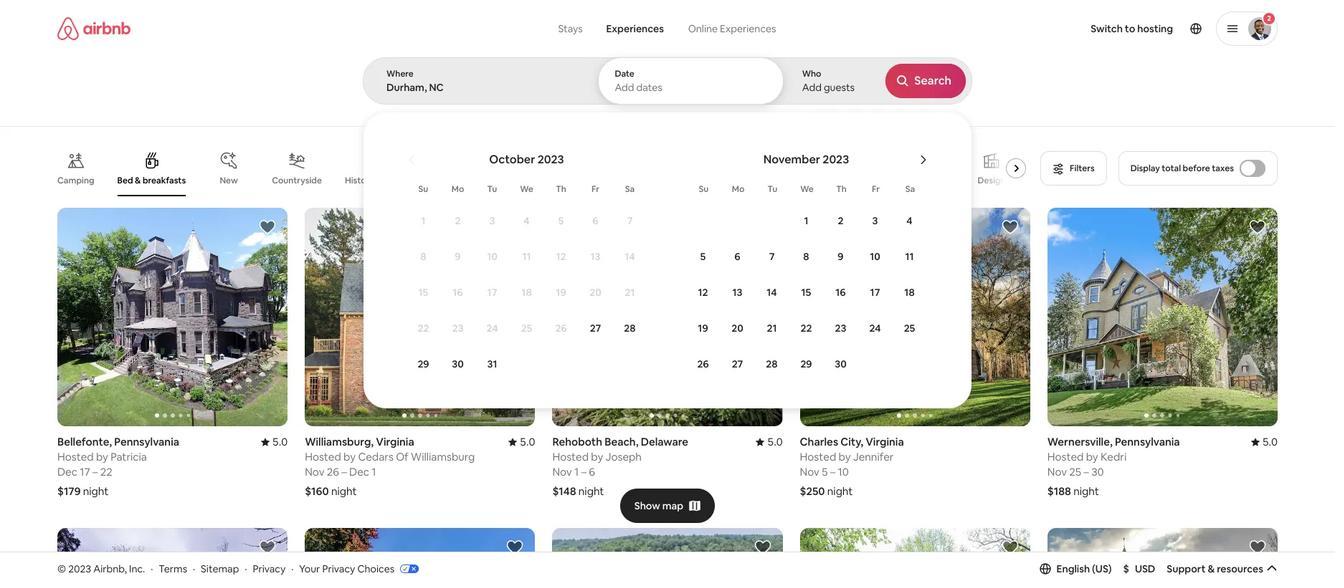 Task type: locate. For each thing, give the bounding box(es) containing it.
1 horizontal spatial 19 button
[[686, 311, 720, 346]]

4 down the lakefront
[[907, 214, 913, 227]]

5 night from the left
[[1074, 485, 1099, 499]]

0 horizontal spatial 21 button
[[613, 275, 647, 310]]

(us)
[[1092, 563, 1112, 576]]

$179
[[57, 485, 81, 499]]

sa right mansions
[[625, 184, 635, 195]]

30 for 1st 30 button from right
[[835, 358, 847, 371]]

tu down november
[[768, 184, 778, 195]]

experiences up date on the top left
[[606, 22, 664, 35]]

2 vertical spatial 5
[[822, 466, 828, 479]]

virginia up of
[[376, 435, 414, 449]]

night right the $250
[[827, 485, 853, 499]]

experiences right online
[[720, 22, 776, 35]]

3
[[490, 214, 495, 227], [873, 214, 878, 227]]

1 night from the left
[[83, 485, 109, 499]]

1 vertical spatial 21 button
[[755, 311, 789, 346]]

add down date on the top left
[[615, 81, 634, 94]]

23 button
[[441, 311, 475, 346], [824, 311, 858, 346]]

williamsburg,
[[305, 435, 374, 449]]

16 button
[[441, 275, 475, 310], [824, 275, 858, 310]]

21
[[625, 286, 635, 299], [767, 322, 777, 335]]

2 29 button from the left
[[789, 347, 824, 382]]

29 button
[[406, 347, 441, 382], [789, 347, 824, 382]]

2023 right ©
[[68, 563, 91, 576]]

1 vertical spatial 13 button
[[720, 275, 755, 310]]

hosted inside wernersville, pennsylvania hosted by kedri nov 25 – 30 $188 night
[[1048, 451, 1084, 464]]

– down bellefonte,
[[92, 466, 98, 479]]

mansions
[[583, 175, 621, 186]]

28 button
[[613, 311, 647, 346], [755, 347, 789, 382]]

2023 up trending
[[823, 152, 849, 167]]

2 8 from the left
[[804, 250, 809, 263]]

2 virginia from the left
[[866, 435, 904, 449]]

1 add from the left
[[615, 81, 634, 94]]

20 button
[[578, 275, 613, 310], [720, 311, 755, 346]]

2 horizontal spatial 10
[[870, 250, 881, 263]]

kedri
[[1101, 451, 1127, 464]]

& right bed
[[135, 175, 141, 186]]

1 horizontal spatial 28 button
[[755, 347, 789, 382]]

– inside wernersville, pennsylvania hosted by kedri nov 25 – 30 $188 night
[[1084, 466, 1089, 479]]

0 horizontal spatial 23
[[452, 322, 464, 335]]

0 horizontal spatial 14 button
[[613, 240, 647, 274]]

·
[[151, 563, 153, 576], [193, 563, 195, 576], [245, 563, 247, 576], [291, 563, 294, 576]]

nov up $188 at the bottom right of page
[[1048, 466, 1067, 479]]

2 horizontal spatial 22
[[801, 322, 812, 335]]

7
[[627, 214, 633, 227], [769, 250, 775, 263]]

bellefonte, pennsylvania hosted by patricia dec 17 – 22 $179 night
[[57, 435, 179, 499]]

homes for historical homes
[[385, 175, 412, 186]]

0 horizontal spatial 30
[[452, 358, 464, 371]]

2 nov from the left
[[553, 466, 572, 479]]

1 vertical spatial 12
[[698, 286, 708, 299]]

1 5.0 out of 5 average rating image from the left
[[756, 435, 783, 449]]

pennsylvania up patricia
[[114, 435, 179, 449]]

2 16 button from the left
[[824, 275, 858, 310]]

0 vertical spatial 5
[[558, 214, 564, 227]]

hosted inside rehoboth beach, delaware hosted by joseph nov 1 – 6 $148 night
[[553, 451, 589, 464]]

williamsburg
[[411, 451, 475, 464]]

1 horizontal spatial 7 button
[[755, 240, 789, 274]]

0 vertical spatial 6
[[593, 214, 599, 227]]

2 8 button from the left
[[789, 240, 824, 274]]

resources
[[1217, 563, 1264, 576]]

by inside rehoboth beach, delaware hosted by joseph nov 1 – 6 $148 night
[[591, 451, 603, 464]]

nov inside wernersville, pennsylvania hosted by kedri nov 25 – 30 $188 night
[[1048, 466, 1067, 479]]

1 horizontal spatial fr
[[872, 184, 880, 195]]

26 for left 26 button
[[555, 322, 567, 335]]

choices
[[357, 563, 395, 576]]

2 2 button from the left
[[824, 204, 858, 238]]

0 vertical spatial 5 button
[[544, 204, 578, 238]]

1 horizontal spatial 24 button
[[858, 311, 893, 346]]

1 button down amazing
[[406, 204, 441, 238]]

24 button
[[475, 311, 510, 346], [858, 311, 893, 346]]

1 virginia from the left
[[376, 435, 414, 449]]

2 tu from the left
[[768, 184, 778, 195]]

by down bellefonte,
[[96, 451, 108, 464]]

2 horizontal spatial 25
[[1070, 466, 1082, 479]]

1 vertical spatial &
[[1208, 563, 1215, 576]]

wernersville, pennsylvania hosted by kedri nov 25 – 30 $188 night
[[1048, 435, 1180, 499]]

add inside date add dates
[[615, 81, 634, 94]]

1 3 button from the left
[[475, 204, 510, 238]]

by for bellefonte,
[[96, 451, 108, 464]]

wernersville,
[[1048, 435, 1113, 449]]

virginia up 'jennifer'
[[866, 435, 904, 449]]

5 for the topmost 5 button
[[558, 214, 564, 227]]

1 horizontal spatial 4
[[907, 214, 913, 227]]

2 sa from the left
[[906, 184, 915, 195]]

10 for first 10 button from the left
[[487, 250, 498, 263]]

2 we from the left
[[801, 184, 814, 195]]

1 horizontal spatial 2 button
[[824, 204, 858, 238]]

2 9 button from the left
[[824, 240, 858, 274]]

1 5.0 from the left
[[272, 435, 288, 449]]

0 horizontal spatial 6 button
[[578, 204, 613, 238]]

experiences tab panel
[[363, 57, 1335, 419]]

5.0 for williamsburg, virginia hosted by cedars of williamsburg nov 26 – dec 1 $160 night
[[520, 435, 535, 449]]

terms · sitemap · privacy
[[159, 563, 286, 576]]

1 horizontal spatial 10 button
[[858, 240, 893, 274]]

1 – from the left
[[92, 466, 98, 479]]

1 horizontal spatial 15
[[802, 286, 811, 299]]

14
[[625, 250, 635, 263], [767, 286, 777, 299]]

1 horizontal spatial 2023
[[538, 152, 564, 167]]

1 3 from the left
[[490, 214, 495, 227]]

6 inside rehoboth beach, delaware hosted by joseph nov 1 – 6 $148 night
[[589, 466, 595, 479]]

1 18 button from the left
[[510, 275, 544, 310]]

0 horizontal spatial 7 button
[[613, 204, 647, 238]]

26 button
[[544, 311, 578, 346], [686, 347, 720, 382]]

2 1 button from the left
[[789, 204, 824, 238]]

6 for left 6 button
[[593, 214, 599, 227]]

2 horizontal spatial 26
[[697, 358, 709, 371]]

1 horizontal spatial 30
[[835, 358, 847, 371]]

group
[[57, 141, 1032, 197], [57, 208, 288, 427], [305, 208, 766, 427], [553, 208, 1013, 427], [800, 208, 1031, 427], [1048, 208, 1278, 427], [57, 529, 288, 587], [305, 529, 535, 587], [553, 529, 783, 587], [800, 529, 1031, 587], [1048, 529, 1278, 587]]

5.0 out of 5 average rating image
[[261, 435, 288, 449], [509, 435, 535, 449]]

3 down trending
[[873, 214, 878, 227]]

charles city, virginia hosted by jennifer nov 5 – 10 $250 night
[[800, 435, 904, 499]]

– inside williamsburg, virginia hosted by cedars of williamsburg nov 26 – dec 1 $160 night
[[342, 466, 347, 479]]

by down williamsburg,
[[344, 451, 356, 464]]

by for wernersville,
[[1086, 451, 1099, 464]]

1 horizontal spatial 25 button
[[893, 311, 927, 346]]

4 · from the left
[[291, 563, 294, 576]]

night inside wernersville, pennsylvania hosted by kedri nov 25 – 30 $188 night
[[1074, 485, 1099, 499]]

1 horizontal spatial 29 button
[[789, 347, 824, 382]]

show map
[[635, 500, 684, 513]]

homes right the historical
[[385, 175, 412, 186]]

we down october 2023
[[520, 184, 533, 195]]

hosted for hosted by patricia
[[57, 451, 94, 464]]

1 8 from the left
[[421, 250, 426, 263]]

by down city,
[[839, 451, 851, 464]]

2 for november 2023
[[838, 214, 844, 227]]

0 horizontal spatial experiences
[[606, 22, 664, 35]]

2 by from the left
[[344, 451, 356, 464]]

1 22 button from the left
[[406, 311, 441, 346]]

11 for first 11 button from right
[[905, 250, 914, 263]]

0 horizontal spatial we
[[520, 184, 533, 195]]

0 horizontal spatial 4 button
[[510, 204, 544, 238]]

5 hosted from the left
[[1048, 451, 1084, 464]]

hosted inside bellefonte, pennsylvania hosted by patricia dec 17 – 22 $179 night
[[57, 451, 94, 464]]

1 hosted from the left
[[57, 451, 94, 464]]

3 for november 2023
[[873, 214, 878, 227]]

0 horizontal spatial 8 button
[[406, 240, 441, 274]]

2 dec from the left
[[349, 466, 369, 479]]

0 horizontal spatial mo
[[452, 184, 464, 195]]

0 horizontal spatial 15 button
[[406, 275, 441, 310]]

1 horizontal spatial 7
[[769, 250, 775, 263]]

0 horizontal spatial virginia
[[376, 435, 414, 449]]

bellefonte,
[[57, 435, 112, 449]]

4 button for november 2023
[[893, 204, 927, 238]]

hosted down 'charles'
[[800, 451, 836, 464]]

0 vertical spatial 26 button
[[544, 311, 578, 346]]

1 th from the left
[[556, 184, 566, 195]]

– down 'charles'
[[830, 466, 836, 479]]

30 button
[[441, 347, 475, 382], [824, 347, 858, 382]]

1 fr from the left
[[592, 184, 600, 195]]

new
[[220, 175, 238, 186]]

pennsylvania inside wernersville, pennsylvania hosted by kedri nov 25 – 30 $188 night
[[1115, 435, 1180, 449]]

None search field
[[363, 0, 1335, 419]]

2 5.0 from the left
[[520, 435, 535, 449]]

add down who
[[802, 81, 822, 94]]

0 horizontal spatial 15
[[419, 286, 428, 299]]

1 horizontal spatial tu
[[768, 184, 778, 195]]

1 vertical spatial 26 button
[[686, 347, 720, 382]]

2 5.0 out of 5 average rating image from the left
[[509, 435, 535, 449]]

0 horizontal spatial 11 button
[[510, 240, 544, 274]]

dec
[[57, 466, 77, 479], [349, 466, 369, 479]]

15 button
[[406, 275, 441, 310], [789, 275, 824, 310]]

dec up $179
[[57, 466, 77, 479]]

4
[[524, 214, 530, 227], [907, 214, 913, 227]]

5
[[558, 214, 564, 227], [700, 250, 706, 263], [822, 466, 828, 479]]

4 for october 2023
[[524, 214, 530, 227]]

10 inside charles city, virginia hosted by jennifer nov 5 – 10 $250 night
[[838, 466, 849, 479]]

sa
[[625, 184, 635, 195], [906, 184, 915, 195]]

2 5.0 out of 5 average rating image from the left
[[1251, 435, 1278, 449]]

31
[[487, 358, 497, 371]]

hosted down rehoboth
[[553, 451, 589, 464]]

5.0 for rehoboth beach, delaware hosted by joseph nov 1 – 6 $148 night
[[768, 435, 783, 449]]

8
[[421, 250, 426, 263], [804, 250, 809, 263]]

1 5.0 out of 5 average rating image from the left
[[261, 435, 288, 449]]

homes for tiny homes
[[727, 175, 754, 186]]

8 for 1st 8 button from right
[[804, 250, 809, 263]]

1 4 from the left
[[524, 214, 530, 227]]

1 15 from the left
[[419, 286, 428, 299]]

add to wishlist: harrisonburg, virginia image
[[1249, 539, 1267, 557]]

1 horizontal spatial 15 button
[[789, 275, 824, 310]]

– down williamsburg,
[[342, 466, 347, 479]]

5.0 out of 5 average rating image
[[756, 435, 783, 449], [1251, 435, 1278, 449]]

pennsylvania inside bellefonte, pennsylvania hosted by patricia dec 17 – 22 $179 night
[[114, 435, 179, 449]]

1 horizontal spatial 23 button
[[824, 311, 858, 346]]

12 for right 12 button
[[698, 286, 708, 299]]

night right $188 at the bottom right of page
[[1074, 485, 1099, 499]]

by inside bellefonte, pennsylvania hosted by patricia dec 17 – 22 $179 night
[[96, 451, 108, 464]]

th right cabins
[[556, 184, 566, 195]]

2 25 button from the left
[[893, 311, 927, 346]]

11 button
[[510, 240, 544, 274], [893, 240, 927, 274]]

2 hosted from the left
[[305, 451, 341, 464]]

none search field containing october 2023
[[363, 0, 1335, 419]]

3 by from the left
[[591, 451, 603, 464]]

0 horizontal spatial 17
[[80, 466, 90, 479]]

5.0 out of 5 average rating image left williamsburg,
[[261, 435, 288, 449]]

0 horizontal spatial dec
[[57, 466, 77, 479]]

night inside rehoboth beach, delaware hosted by joseph nov 1 – 6 $148 night
[[579, 485, 604, 499]]

4 button down cabins
[[510, 204, 544, 238]]

0 vertical spatial 13 button
[[578, 240, 613, 274]]

1 30 button from the left
[[441, 347, 475, 382]]

0 horizontal spatial 24
[[487, 322, 498, 335]]

hosted inside williamsburg, virginia hosted by cedars of williamsburg nov 26 – dec 1 $160 night
[[305, 451, 341, 464]]

privacy down add to wishlist: chambersburg, pennsylvania icon
[[253, 563, 286, 576]]

1 10 button from the left
[[475, 240, 510, 274]]

2 horizontal spatial 30
[[1092, 466, 1104, 479]]

& right support
[[1208, 563, 1215, 576]]

0 vertical spatial 28
[[624, 322, 636, 335]]

0 horizontal spatial 26
[[327, 466, 339, 479]]

dates
[[637, 81, 663, 94]]

5.0 out of 5 average rating image left rehoboth
[[509, 435, 535, 449]]

12
[[556, 250, 566, 263], [698, 286, 708, 299]]

3 nov from the left
[[800, 466, 820, 479]]

5.0 out of 5 average rating image for wernersville, pennsylvania hosted by kedri nov 25 – 30 $188 night
[[1251, 435, 1278, 449]]

3 5.0 from the left
[[768, 435, 783, 449]]

1 23 button from the left
[[441, 311, 475, 346]]

18 button
[[510, 275, 544, 310], [893, 275, 927, 310]]

fr left the lakefront
[[872, 184, 880, 195]]

0 horizontal spatial 27
[[590, 322, 601, 335]]

2 pennsylvania from the left
[[1115, 435, 1180, 449]]

25
[[521, 322, 532, 335], [904, 322, 915, 335], [1070, 466, 1082, 479]]

add to wishlist: harrisburg, pennsylvania image
[[1002, 539, 1019, 557]]

virginia inside charles city, virginia hosted by jennifer nov 5 – 10 $250 night
[[866, 435, 904, 449]]

27 button
[[578, 311, 613, 346], [720, 347, 755, 382]]

22
[[418, 322, 429, 335], [801, 322, 812, 335], [100, 466, 112, 479]]

2 18 from the left
[[905, 286, 915, 299]]

1 horizontal spatial 9 button
[[824, 240, 858, 274]]

group containing historical homes
[[57, 141, 1032, 197]]

4 button for october 2023
[[510, 204, 544, 238]]

1 horizontal spatial 2
[[838, 214, 844, 227]]

0 horizontal spatial 16 button
[[441, 275, 475, 310]]

· right terms
[[193, 563, 195, 576]]

& for bed
[[135, 175, 141, 186]]

· left your
[[291, 563, 294, 576]]

lakefront
[[909, 175, 949, 186]]

10
[[487, 250, 498, 263], [870, 250, 881, 263], [838, 466, 849, 479]]

0 horizontal spatial 9
[[455, 250, 461, 263]]

privacy right your
[[322, 563, 355, 576]]

dec inside bellefonte, pennsylvania hosted by patricia dec 17 – 22 $179 night
[[57, 466, 77, 479]]

3 button down views
[[475, 204, 510, 238]]

switch to hosting link
[[1082, 14, 1182, 44]]

4 for november 2023
[[907, 214, 913, 227]]

1 horizontal spatial 13
[[733, 286, 743, 299]]

3 button for november 2023
[[858, 204, 893, 238]]

4 – from the left
[[830, 466, 836, 479]]

1 11 from the left
[[522, 250, 531, 263]]

2 night from the left
[[331, 485, 357, 499]]

2 fr from the left
[[872, 184, 880, 195]]

1 vertical spatial 20
[[732, 322, 744, 335]]

0 horizontal spatial 3
[[490, 214, 495, 227]]

2023
[[538, 152, 564, 167], [823, 152, 849, 167], [68, 563, 91, 576]]

beach,
[[605, 435, 639, 449]]

night right $179
[[83, 485, 109, 499]]

countryside
[[272, 175, 322, 186]]

1 4 button from the left
[[510, 204, 544, 238]]

11
[[522, 250, 531, 263], [905, 250, 914, 263]]

1 by from the left
[[96, 451, 108, 464]]

2023 for ©
[[68, 563, 91, 576]]

night right $160
[[331, 485, 357, 499]]

1 dec from the left
[[57, 466, 77, 479]]

15
[[419, 286, 428, 299], [802, 286, 811, 299]]

add
[[615, 81, 634, 94], [802, 81, 822, 94]]

2 15 from the left
[[802, 286, 811, 299]]

© 2023 airbnb, inc. ·
[[57, 563, 153, 576]]

2023 up cabins
[[538, 152, 564, 167]]

by down wernersville,
[[1086, 451, 1099, 464]]

0 horizontal spatial 14
[[625, 250, 635, 263]]

add to wishlist: wernersville, pennsylvania image
[[1249, 219, 1267, 236]]

22 button
[[406, 311, 441, 346], [789, 311, 824, 346]]

hosted down wernersville,
[[1048, 451, 1084, 464]]

tu down the october
[[487, 184, 497, 195]]

0 vertical spatial &
[[135, 175, 141, 186]]

dec down cedars
[[349, 466, 369, 479]]

14 button
[[613, 240, 647, 274], [755, 275, 789, 310]]

4 5.0 from the left
[[1263, 435, 1278, 449]]

0 horizontal spatial 5 button
[[544, 204, 578, 238]]

3 button down trending
[[858, 204, 893, 238]]

1 9 from the left
[[455, 250, 461, 263]]

1 horizontal spatial 11
[[905, 250, 914, 263]]

hosting
[[1138, 22, 1173, 35]]

0 horizontal spatial th
[[556, 184, 566, 195]]

2 for october 2023
[[455, 214, 461, 227]]

17 button
[[475, 275, 510, 310], [858, 275, 893, 310]]

hosted for hosted by kedri
[[1048, 451, 1084, 464]]

29 for second 29 button from the right
[[418, 358, 429, 371]]

1 pennsylvania from the left
[[114, 435, 179, 449]]

2 button for november 2023
[[824, 204, 858, 238]]

· right inc.
[[151, 563, 153, 576]]

add to wishlist: chambersburg, pennsylvania image
[[259, 539, 276, 557]]

1 horizontal spatial 24
[[870, 322, 881, 335]]

3 – from the left
[[581, 466, 587, 479]]

0 horizontal spatial 12
[[556, 250, 566, 263]]

1 horizontal spatial 27 button
[[720, 347, 755, 382]]

3 left add to wishlist: williamsburg, virginia image
[[490, 214, 495, 227]]

pennsylvania
[[114, 435, 179, 449], [1115, 435, 1180, 449]]

inc.
[[129, 563, 145, 576]]

2 3 from the left
[[873, 214, 878, 227]]

1 horizontal spatial 3
[[873, 214, 878, 227]]

– down rehoboth
[[581, 466, 587, 479]]

add inside who add guests
[[802, 81, 822, 94]]

3 night from the left
[[579, 485, 604, 499]]

williamsburg, virginia hosted by cedars of williamsburg nov 26 – dec 1 $160 night
[[305, 435, 475, 499]]

5 – from the left
[[1084, 466, 1089, 479]]

3 hosted from the left
[[553, 451, 589, 464]]

th left trending
[[836, 184, 847, 195]]

bed
[[117, 175, 133, 186]]

0 horizontal spatial homes
[[385, 175, 412, 186]]

night
[[83, 485, 109, 499], [331, 485, 357, 499], [579, 485, 604, 499], [827, 485, 853, 499], [1074, 485, 1099, 499]]

pennsylvania up kedri
[[1115, 435, 1180, 449]]

1 horizontal spatial 5 button
[[686, 240, 720, 274]]

1 25 button from the left
[[510, 311, 544, 346]]

1 horizontal spatial 23
[[835, 322, 847, 335]]

by inside charles city, virginia hosted by jennifer nov 5 – 10 $250 night
[[839, 451, 851, 464]]

by inside williamsburg, virginia hosted by cedars of williamsburg nov 26 – dec 1 $160 night
[[344, 451, 356, 464]]

hosted down bellefonte,
[[57, 451, 94, 464]]

night inside bellefonte, pennsylvania hosted by patricia dec 17 – 22 $179 night
[[83, 485, 109, 499]]

30
[[452, 358, 464, 371], [835, 358, 847, 371], [1092, 466, 1104, 479]]

2 horizontal spatial 2
[[1267, 14, 1272, 23]]

1 8 button from the left
[[406, 240, 441, 274]]

2 4 from the left
[[907, 214, 913, 227]]

2 button down amazing
[[441, 204, 475, 238]]

& for support
[[1208, 563, 1215, 576]]

mo right tiny
[[732, 184, 745, 195]]

1 2 button from the left
[[441, 204, 475, 238]]

1 1 button from the left
[[406, 204, 441, 238]]

by inside wernersville, pennsylvania hosted by kedri nov 25 – 30 $188 night
[[1086, 451, 1099, 464]]

night right $148
[[579, 485, 604, 499]]

0 horizontal spatial 28 button
[[613, 311, 647, 346]]

1 horizontal spatial pennsylvania
[[1115, 435, 1180, 449]]

hosted down williamsburg,
[[305, 451, 341, 464]]

25 inside wernersville, pennsylvania hosted by kedri nov 25 – 30 $188 night
[[1070, 466, 1082, 479]]

2 button down trending
[[824, 204, 858, 238]]

before
[[1183, 163, 1210, 174]]

4 down cabins
[[524, 214, 530, 227]]

guests
[[824, 81, 855, 94]]

add for add dates
[[615, 81, 634, 94]]

1 horizontal spatial 18 button
[[893, 275, 927, 310]]

2 button for october 2023
[[441, 204, 475, 238]]

19 button
[[544, 275, 578, 310], [686, 311, 720, 346]]

29 for 2nd 29 button from left
[[801, 358, 812, 371]]

views
[[473, 175, 496, 186]]

who add guests
[[802, 68, 855, 94]]

bed & breakfasts
[[117, 175, 186, 186]]

5 by from the left
[[1086, 451, 1099, 464]]

add to wishlist: new hope, pennsylvania image
[[507, 539, 524, 557]]

mo left views
[[452, 184, 464, 195]]

2 11 from the left
[[905, 250, 914, 263]]

by down rehoboth
[[591, 451, 603, 464]]

sa right trending
[[906, 184, 915, 195]]

1 horizontal spatial privacy
[[322, 563, 355, 576]]

4 hosted from the left
[[800, 451, 836, 464]]

2 29 from the left
[[801, 358, 812, 371]]

nov
[[305, 466, 325, 479], [553, 466, 572, 479], [800, 466, 820, 479], [1048, 466, 1067, 479]]

0 vertical spatial 20
[[590, 286, 602, 299]]

2 24 button from the left
[[858, 311, 893, 346]]

· left privacy link
[[245, 563, 247, 576]]

0 vertical spatial 12
[[556, 250, 566, 263]]

– down wernersville,
[[1084, 466, 1089, 479]]

support
[[1167, 563, 1206, 576]]

1 button down beachfront
[[789, 204, 824, 238]]

nov up $160
[[305, 466, 325, 479]]

homes right tiny
[[727, 175, 754, 186]]

22 inside bellefonte, pennsylvania hosted by patricia dec 17 – 22 $179 night
[[100, 466, 112, 479]]

2 4 button from the left
[[893, 204, 927, 238]]

by for williamsburg,
[[344, 451, 356, 464]]

1 23 from the left
[[452, 322, 464, 335]]

nov up the $250
[[800, 466, 820, 479]]

add to wishlist: charles city, virginia image
[[1002, 219, 1019, 236]]

stays button
[[546, 14, 595, 43]]

4 button down the lakefront
[[893, 204, 927, 238]]

0 horizontal spatial 10 button
[[475, 240, 510, 274]]

1 horizontal spatial 22 button
[[789, 311, 824, 346]]

1 horizontal spatial 19
[[698, 322, 708, 335]]

16
[[453, 286, 463, 299], [836, 286, 846, 299]]

0 vertical spatial 20 button
[[578, 275, 613, 310]]

&
[[135, 175, 141, 186], [1208, 563, 1215, 576]]

fr right cabins
[[592, 184, 600, 195]]

nov up $148
[[553, 466, 572, 479]]

0 horizontal spatial 10
[[487, 250, 498, 263]]

1 horizontal spatial 20 button
[[720, 311, 755, 346]]

support & resources
[[1167, 563, 1264, 576]]

we down november 2023
[[801, 184, 814, 195]]

21 button
[[613, 275, 647, 310], [755, 311, 789, 346]]

5.0 for wernersville, pennsylvania hosted by kedri nov 25 – 30 $188 night
[[1263, 435, 1278, 449]]

2 15 button from the left
[[789, 275, 824, 310]]

& inside group
[[135, 175, 141, 186]]

0 horizontal spatial su
[[419, 184, 428, 195]]

2023 for october
[[538, 152, 564, 167]]

pennsylvania for patricia
[[114, 435, 179, 449]]

28
[[624, 322, 636, 335], [766, 358, 778, 371]]

0 horizontal spatial sa
[[625, 184, 635, 195]]

– inside rehoboth beach, delaware hosted by joseph nov 1 – 6 $148 night
[[581, 466, 587, 479]]

amazing
[[435, 175, 471, 186]]

filters button
[[1041, 151, 1107, 186]]

1 horizontal spatial 3 button
[[858, 204, 893, 238]]

virginia
[[376, 435, 414, 449], [866, 435, 904, 449]]



Task type: describe. For each thing, give the bounding box(es) containing it.
switch
[[1091, 22, 1123, 35]]

hosted for hosted by cedars of williamsburg
[[305, 451, 341, 464]]

tiny homes
[[708, 175, 754, 186]]

sitemap
[[201, 563, 239, 576]]

display
[[1131, 163, 1160, 174]]

0 horizontal spatial 27 button
[[578, 311, 613, 346]]

terms link
[[159, 563, 187, 576]]

beachfront
[[777, 175, 823, 186]]

night inside williamsburg, virginia hosted by cedars of williamsburg nov 26 – dec 1 $160 night
[[331, 485, 357, 499]]

1 vertical spatial 19 button
[[686, 311, 720, 346]]

1 tu from the left
[[487, 184, 497, 195]]

english (us) button
[[1040, 563, 1112, 576]]

2 privacy from the left
[[322, 563, 355, 576]]

experiences inside button
[[606, 22, 664, 35]]

add to wishlist: bellefonte, pennsylvania image
[[259, 219, 276, 236]]

camping
[[57, 175, 94, 186]]

1 29 button from the left
[[406, 347, 441, 382]]

add for add guests
[[802, 81, 822, 94]]

terms
[[159, 563, 187, 576]]

13 for the leftmost the 13 button
[[591, 250, 601, 263]]

virginia inside williamsburg, virginia hosted by cedars of williamsburg nov 26 – dec 1 $160 night
[[376, 435, 414, 449]]

switch to hosting
[[1091, 22, 1173, 35]]

nov inside rehoboth beach, delaware hosted by joseph nov 1 – 6 $148 night
[[553, 466, 572, 479]]

2 9 from the left
[[838, 250, 844, 263]]

3 · from the left
[[245, 563, 247, 576]]

– inside charles city, virginia hosted by jennifer nov 5 – 10 $250 night
[[830, 466, 836, 479]]

2 experiences from the left
[[720, 22, 776, 35]]

1 vertical spatial 27 button
[[720, 347, 755, 382]]

1 su from the left
[[419, 184, 428, 195]]

1 privacy from the left
[[253, 563, 286, 576]]

26 for the bottom 26 button
[[697, 358, 709, 371]]

usd
[[1135, 563, 1156, 576]]

$160
[[305, 485, 329, 499]]

1 vertical spatial 27
[[732, 358, 743, 371]]

display total before taxes
[[1131, 163, 1234, 174]]

delaware
[[641, 435, 689, 449]]

30 inside wernersville, pennsylvania hosted by kedri nov 25 – 30 $188 night
[[1092, 466, 1104, 479]]

19 for topmost 19 button
[[556, 286, 566, 299]]

1 16 from the left
[[453, 286, 463, 299]]

1 vertical spatial 5 button
[[686, 240, 720, 274]]

6 for the right 6 button
[[735, 250, 741, 263]]

2 16 from the left
[[836, 286, 846, 299]]

pennsylvania for kedri
[[1115, 435, 1180, 449]]

1 17 button from the left
[[475, 275, 510, 310]]

privacy link
[[253, 563, 286, 576]]

0 vertical spatial 28 button
[[613, 311, 647, 346]]

date
[[615, 68, 635, 80]]

1 sa from the left
[[625, 184, 635, 195]]

calendar application
[[380, 137, 1335, 419]]

12 for leftmost 12 button
[[556, 250, 566, 263]]

0 vertical spatial 21 button
[[613, 275, 647, 310]]

0 vertical spatial 19 button
[[544, 275, 578, 310]]

1 horizontal spatial 20
[[732, 322, 744, 335]]

5.0 out of 5 average rating image for williamsburg, virginia hosted by cedars of williamsburg nov 26 – dec 1 $160 night
[[509, 435, 535, 449]]

show map button
[[620, 489, 715, 523]]

2 su from the left
[[699, 184, 709, 195]]

0 vertical spatial 27
[[590, 322, 601, 335]]

15 for 2nd 15 button
[[802, 286, 811, 299]]

nov inside charles city, virginia hosted by jennifer nov 5 – 10 $250 night
[[800, 466, 820, 479]]

31 button
[[475, 347, 510, 382]]

1 button for october
[[406, 204, 441, 238]]

19 for the bottommost 19 button
[[698, 322, 708, 335]]

1 horizontal spatial 25
[[904, 322, 915, 335]]

2 18 button from the left
[[893, 275, 927, 310]]

night inside charles city, virginia hosted by jennifer nov 5 – 10 $250 night
[[827, 485, 853, 499]]

3 for october 2023
[[490, 214, 495, 227]]

1 vertical spatial 21
[[767, 322, 777, 335]]

2023 for november
[[823, 152, 849, 167]]

profile element
[[811, 0, 1278, 57]]

nov inside williamsburg, virginia hosted by cedars of williamsburg nov 26 – dec 1 $160 night
[[305, 466, 325, 479]]

design
[[978, 175, 1006, 186]]

1 15 button from the left
[[406, 275, 441, 310]]

©
[[57, 563, 66, 576]]

2 23 from the left
[[835, 322, 847, 335]]

where
[[387, 68, 414, 80]]

0 horizontal spatial 21
[[625, 286, 635, 299]]

taxes
[[1212, 163, 1234, 174]]

online experiences
[[688, 22, 776, 35]]

2 30 button from the left
[[824, 347, 858, 382]]

1 horizontal spatial 12 button
[[686, 275, 720, 310]]

stays
[[558, 22, 583, 35]]

sitemap link
[[201, 563, 239, 576]]

15 for 1st 15 button from left
[[419, 286, 428, 299]]

1 inside rehoboth beach, delaware hosted by joseph nov 1 – 6 $148 night
[[574, 466, 579, 479]]

your
[[299, 563, 320, 576]]

1 mo from the left
[[452, 184, 464, 195]]

26 inside williamsburg, virginia hosted by cedars of williamsburg nov 26 – dec 1 $160 night
[[327, 466, 339, 479]]

add to wishlist: williamsburg, virginia image
[[507, 219, 524, 236]]

2 22 button from the left
[[789, 311, 824, 346]]

0 horizontal spatial 26 button
[[544, 311, 578, 346]]

2 inside dropdown button
[[1267, 14, 1272, 23]]

historical
[[345, 175, 383, 186]]

2 horizontal spatial 17
[[870, 286, 880, 299]]

to
[[1125, 22, 1136, 35]]

1 vertical spatial 20 button
[[720, 311, 755, 346]]

total
[[1162, 163, 1181, 174]]

1 we from the left
[[520, 184, 533, 195]]

1 · from the left
[[151, 563, 153, 576]]

hosted inside charles city, virginia hosted by jennifer nov 5 – 10 $250 night
[[800, 451, 836, 464]]

city,
[[841, 435, 864, 449]]

october 2023
[[489, 152, 564, 167]]

trending
[[848, 175, 884, 186]]

2 · from the left
[[193, 563, 195, 576]]

$ usd
[[1124, 563, 1156, 576]]

2 17 button from the left
[[858, 275, 893, 310]]

0 vertical spatial 14
[[625, 250, 635, 263]]

5.0 out of 5 average rating image for rehoboth beach, delaware hosted by joseph nov 1 – 6 $148 night
[[756, 435, 783, 449]]

2 th from the left
[[836, 184, 847, 195]]

10 for 2nd 10 button from the left
[[870, 250, 881, 263]]

1 16 button from the left
[[441, 275, 475, 310]]

historical homes
[[345, 175, 412, 186]]

Where field
[[387, 81, 574, 94]]

filters
[[1070, 163, 1095, 174]]

who
[[802, 68, 822, 80]]

joseph
[[606, 451, 642, 464]]

dec inside williamsburg, virginia hosted by cedars of williamsburg nov 26 – dec 1 $160 night
[[349, 466, 369, 479]]

1 horizontal spatial 21 button
[[755, 311, 789, 346]]

13 for right the 13 button
[[733, 286, 743, 299]]

november 2023
[[764, 152, 849, 167]]

0 horizontal spatial 12 button
[[544, 240, 578, 274]]

experiences button
[[595, 14, 676, 43]]

1 vertical spatial 28 button
[[755, 347, 789, 382]]

8 for 2nd 8 button from right
[[421, 250, 426, 263]]

$250
[[800, 485, 825, 499]]

english
[[1057, 563, 1090, 576]]

2 23 button from the left
[[824, 311, 858, 346]]

1 11 button from the left
[[510, 240, 544, 274]]

0 horizontal spatial 20
[[590, 286, 602, 299]]

what can we help you find? tab list
[[546, 14, 676, 43]]

5 inside charles city, virginia hosted by jennifer nov 5 – 10 $250 night
[[822, 466, 828, 479]]

0 horizontal spatial 13 button
[[578, 240, 613, 274]]

add to wishlist: mechanicsville, maryland image
[[754, 539, 771, 557]]

0 horizontal spatial 25
[[521, 322, 532, 335]]

october
[[489, 152, 535, 167]]

2 11 button from the left
[[893, 240, 927, 274]]

– inside bellefonte, pennsylvania hosted by patricia dec 17 – 22 $179 night
[[92, 466, 98, 479]]

date add dates
[[615, 68, 663, 94]]

of
[[396, 451, 409, 464]]

11 for 1st 11 button from the left
[[522, 250, 531, 263]]

17 inside bellefonte, pennsylvania hosted by patricia dec 17 – 22 $179 night
[[80, 466, 90, 479]]

1 button for november
[[789, 204, 824, 238]]

2 button
[[1216, 11, 1278, 46]]

5.0 out of 5 average rating image for bellefonte, pennsylvania hosted by patricia dec 17 – 22 $179 night
[[261, 435, 288, 449]]

1 horizontal spatial 6 button
[[720, 240, 755, 274]]

english (us)
[[1057, 563, 1112, 576]]

your privacy choices
[[299, 563, 395, 576]]

1 vertical spatial 14
[[767, 286, 777, 299]]

5 for 5 button to the bottom
[[700, 250, 706, 263]]

2 mo from the left
[[732, 184, 745, 195]]

1 vertical spatial 28
[[766, 358, 778, 371]]

airbnb,
[[93, 563, 127, 576]]

1 24 from the left
[[487, 322, 498, 335]]

your privacy choices link
[[299, 563, 419, 577]]

2 10 button from the left
[[858, 240, 893, 274]]

0 horizontal spatial 7
[[627, 214, 633, 227]]

november
[[764, 152, 820, 167]]

charles
[[800, 435, 838, 449]]

5.0 for bellefonte, pennsylvania hosted by patricia dec 17 – 22 $179 night
[[272, 435, 288, 449]]

1 horizontal spatial 13 button
[[720, 275, 755, 310]]

1 24 button from the left
[[475, 311, 510, 346]]

online experiences link
[[676, 14, 789, 43]]

3 button for october 2023
[[475, 204, 510, 238]]

1 horizontal spatial 22
[[418, 322, 429, 335]]

$188
[[1048, 485, 1071, 499]]

cabins
[[525, 175, 553, 186]]

1 horizontal spatial 14 button
[[755, 275, 789, 310]]

support & resources button
[[1167, 563, 1278, 576]]

2 24 from the left
[[870, 322, 881, 335]]

display total before taxes button
[[1119, 151, 1278, 186]]

jennifer
[[853, 451, 894, 464]]

map
[[663, 500, 684, 513]]

show
[[635, 500, 660, 513]]

amazing views
[[435, 175, 496, 186]]

1 inside williamsburg, virginia hosted by cedars of williamsburg nov 26 – dec 1 $160 night
[[372, 466, 376, 479]]

tiny
[[708, 175, 725, 186]]

1 horizontal spatial 17
[[487, 286, 497, 299]]

1 18 from the left
[[522, 286, 532, 299]]

0 horizontal spatial 28
[[624, 322, 636, 335]]

online
[[688, 22, 718, 35]]

cedars
[[358, 451, 394, 464]]

1 9 button from the left
[[441, 240, 475, 274]]

30 for 1st 30 button
[[452, 358, 464, 371]]

breakfasts
[[143, 175, 186, 186]]



Task type: vqa. For each thing, say whether or not it's contained in the screenshot.


